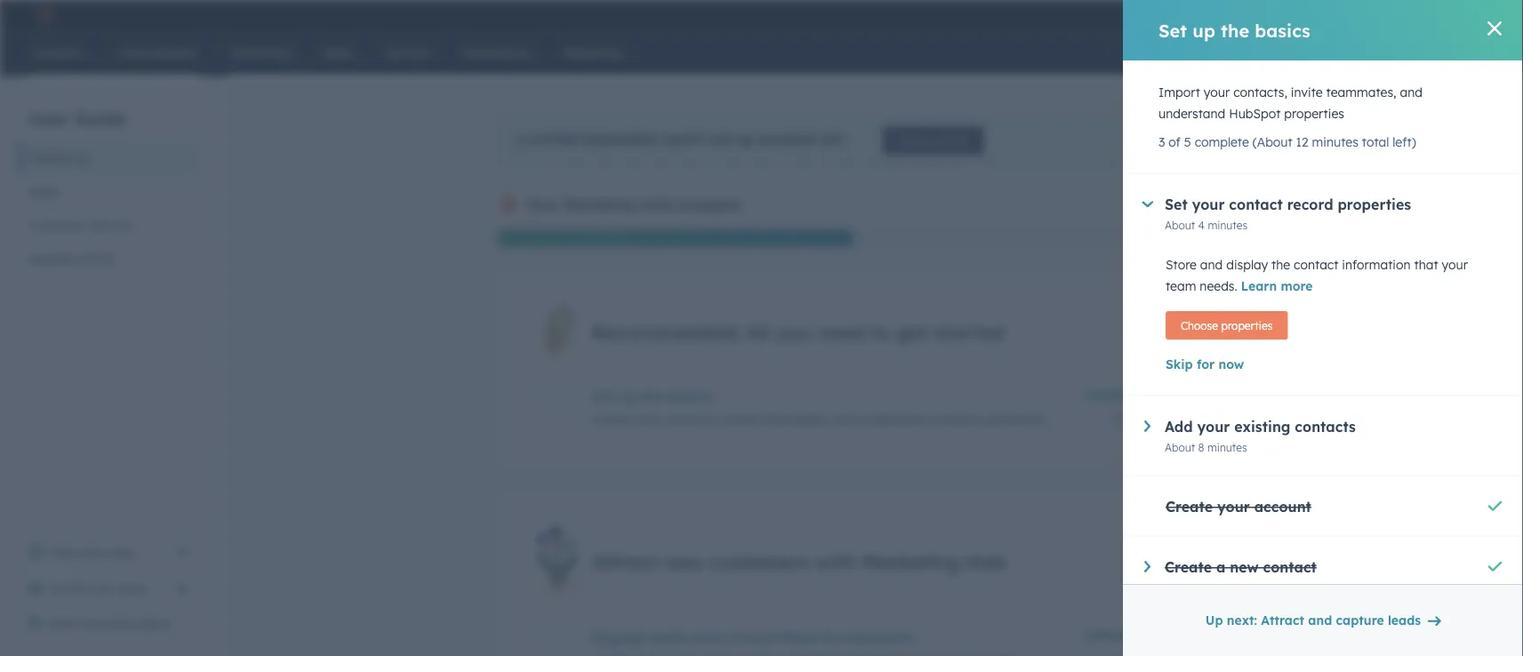 Task type: describe. For each thing, give the bounding box(es) containing it.
0 vertical spatial customers
[[710, 549, 809, 574]]

0 horizontal spatial new
[[665, 549, 704, 574]]

set up the basics dialog
[[1123, 0, 1523, 656]]

basics for set up the basics import your contacts, invite teammates, and understand hubspot properties
[[669, 388, 713, 406]]

store and display the contact information that your team needs.
[[1166, 257, 1468, 294]]

[object object] complete progress bar for recommended: all you need to get started
[[1084, 393, 1147, 399]]

start overview demo link
[[18, 606, 199, 642]]

calling icon image
[[1252, 7, 1268, 23]]

set for set up the basics
[[1159, 19, 1187, 41]]

invites
[[936, 134, 969, 147]]

choose properties
[[1181, 319, 1273, 332]]

engage leads and convert them to customers
[[592, 628, 916, 646]]

set up the basics import your contacts, invite teammates, and understand hubspot properties
[[592, 388, 1045, 427]]

(about
[[1253, 134, 1293, 150]]

guide
[[74, 107, 127, 129]]

invite inside 'import your contacts, invite teammates, and understand hubspot properties'
[[1291, 84, 1323, 100]]

(cms)
[[79, 252, 114, 267]]

your marketing tools progress progress bar
[[498, 229, 853, 247]]

hasn't
[[662, 130, 705, 147]]

for
[[1197, 357, 1215, 372]]

invite your team
[[50, 581, 148, 596]]

contacts, inside 'set up the basics import your contacts, invite teammates, and understand hubspot properties'
[[667, 412, 721, 427]]

2 horizontal spatial marketing
[[862, 549, 960, 574]]

marketplaces image
[[1289, 8, 1305, 24]]

marketplaces button
[[1279, 0, 1316, 28]]

learn more
[[1241, 278, 1313, 294]]

about inside set your contact record properties about 4 minutes
[[1165, 218, 1195, 232]]

skip for now
[[1166, 357, 1244, 372]]

website
[[28, 252, 75, 267]]

import your contacts, invite teammates, and understand hubspot properties
[[1159, 84, 1423, 121]]

teammates, inside 'set up the basics import your contacts, invite teammates, and understand hubspot properties'
[[759, 412, 830, 427]]

hubspot inside 'set up the basics import your contacts, invite teammates, and understand hubspot properties'
[[930, 412, 982, 427]]

existing
[[1234, 418, 1291, 436]]

user guide
[[28, 107, 127, 129]]

complete
[[1195, 134, 1249, 150]]

hubspot image
[[32, 4, 53, 25]]

1 horizontal spatial customers
[[842, 628, 916, 646]]

engage
[[592, 628, 646, 646]]

tools
[[640, 196, 675, 213]]

view your plan link
[[18, 535, 199, 571]]

more
[[1281, 278, 1313, 294]]

about inside add your existing contacts about 8 minutes
[[1165, 441, 1195, 454]]

choose properties link
[[1166, 311, 1288, 340]]

create for create your account
[[1166, 498, 1213, 516]]

user
[[28, 107, 69, 129]]

of
[[1169, 134, 1181, 150]]

up
[[1206, 613, 1223, 628]]

hub
[[966, 549, 1005, 574]]

minutes inside set your contact record properties about 4 minutes
[[1208, 218, 1248, 232]]

your for view your plan
[[81, 545, 108, 561]]

need
[[818, 320, 865, 344]]

settings image
[[1356, 8, 1372, 24]]

set up the basics button
[[592, 388, 1074, 406]]

import inside 'set up the basics import your contacts, invite teammates, and understand hubspot properties'
[[592, 412, 633, 427]]

display
[[1226, 257, 1268, 273]]

funky button
[[1413, 0, 1500, 28]]

4
[[1198, 218, 1205, 232]]

left
[[1201, 412, 1218, 425]]

1 invited teammate hasn't set up account yet alert
[[498, 112, 1253, 165]]

create for create a new contact
[[1165, 558, 1212, 576]]

leads inside "button"
[[1388, 613, 1421, 628]]

attract new customers with marketing hub
[[592, 549, 1005, 574]]

review invites button
[[883, 126, 984, 155]]

all
[[746, 320, 770, 344]]

user guide views element
[[18, 76, 199, 277]]

understand inside 'import your contacts, invite teammates, and understand hubspot properties'
[[1159, 106, 1226, 121]]

them
[[783, 628, 819, 646]]

1 vertical spatial 50%
[[1196, 629, 1218, 643]]

team inside the store and display the contact information that your team needs.
[[1166, 278, 1196, 294]]

your marketing tools progress
[[526, 196, 741, 213]]

customer service button
[[18, 209, 199, 243]]

marketing button
[[18, 141, 199, 175]]

properties inside set your contact record properties about 4 minutes
[[1338, 196, 1411, 213]]

started
[[934, 320, 1004, 344]]

search image
[[1486, 46, 1498, 59]]

minutes left left
[[1159, 412, 1198, 425]]

plan
[[111, 545, 136, 561]]

now
[[1219, 357, 1244, 372]]

attract inside "button"
[[1261, 613, 1304, 628]]

review
[[898, 134, 933, 147]]

progress
[[679, 196, 741, 213]]

1
[[516, 130, 524, 147]]

upgrade
[[1177, 8, 1227, 23]]

settings link
[[1353, 5, 1375, 24]]

learn more button
[[1241, 276, 1313, 297]]

caret image for add
[[1144, 421, 1151, 432]]

the for set up the basics import your contacts, invite teammates, and understand hubspot properties
[[642, 388, 664, 406]]

engage leads and convert them to customers button
[[592, 628, 1074, 646]]

search button
[[1477, 37, 1507, 68]]

account inside 1 invited teammate hasn't set up account yet alert
[[759, 130, 817, 147]]

your for invite your team
[[87, 581, 114, 596]]

caret image
[[1144, 561, 1151, 572]]

teammates, inside 'import your contacts, invite teammates, and understand hubspot properties'
[[1326, 84, 1397, 100]]

get
[[896, 320, 928, 344]]

sales
[[28, 184, 59, 200]]

properties inside 'import your contacts, invite teammates, and understand hubspot properties'
[[1284, 106, 1344, 121]]

your for add your existing contacts about 8 minutes
[[1197, 418, 1230, 436]]

invite
[[50, 581, 84, 596]]

contacts
[[1295, 418, 1356, 436]]

information
[[1342, 257, 1411, 273]]

the inside the store and display the contact information that your team needs.
[[1272, 257, 1290, 273]]

yet
[[821, 130, 844, 147]]

view
[[50, 545, 78, 561]]

3 of 5 complete (about 12 minutes total left)
[[1159, 134, 1416, 150]]

teammate
[[583, 130, 657, 147]]

marketing inside button
[[28, 150, 88, 166]]

website (cms) button
[[18, 243, 199, 277]]

recommended:
[[592, 320, 740, 344]]

funky
[[1443, 7, 1473, 21]]

customer
[[28, 218, 85, 233]]

contacts, inside 'import your contacts, invite teammates, and understand hubspot properties'
[[1233, 84, 1287, 100]]

0 horizontal spatial leads
[[650, 628, 688, 646]]

properties inside 'set up the basics import your contacts, invite teammates, and understand hubspot properties'
[[985, 412, 1045, 427]]

start
[[50, 616, 79, 632]]

3
[[1159, 134, 1165, 150]]

sales button
[[18, 175, 199, 209]]

2 link opens in a new window image from the top
[[176, 547, 189, 559]]

with
[[815, 549, 856, 574]]

and inside 'set up the basics import your contacts, invite teammates, and understand hubspot properties'
[[833, 412, 856, 427]]



Task type: locate. For each thing, give the bounding box(es) containing it.
team
[[1166, 278, 1196, 294], [117, 581, 148, 596]]

understand
[[1159, 106, 1226, 121], [859, 412, 926, 427]]

12
[[1296, 134, 1309, 150], [1145, 412, 1156, 425]]

0 horizontal spatial invite
[[724, 412, 756, 427]]

needs.
[[1200, 278, 1238, 294]]

that
[[1414, 257, 1438, 273]]

1 vertical spatial caret image
[[1144, 421, 1151, 432]]

1 horizontal spatial team
[[1166, 278, 1196, 294]]

50%
[[1222, 229, 1253, 247], [1196, 629, 1218, 643]]

customer service
[[28, 218, 132, 233]]

basics for set up the basics
[[1255, 19, 1311, 41]]

up inside alert
[[736, 130, 754, 147]]

create down 8
[[1166, 498, 1213, 516]]

attract up the engage
[[592, 549, 659, 574]]

about down "add"
[[1165, 441, 1195, 454]]

0 vertical spatial set
[[1159, 19, 1187, 41]]

your inside the store and display the contact information that your team needs.
[[1442, 257, 1468, 273]]

1 vertical spatial understand
[[859, 412, 926, 427]]

1 vertical spatial marketing
[[563, 196, 636, 213]]

1 horizontal spatial to
[[871, 320, 890, 344]]

customers
[[710, 549, 809, 574], [842, 628, 916, 646]]

new inside set up the basics dialog
[[1230, 558, 1259, 576]]

1 vertical spatial contacts,
[[667, 412, 721, 427]]

to left get
[[871, 320, 890, 344]]

0 horizontal spatial the
[[642, 388, 664, 406]]

up right set
[[736, 130, 754, 147]]

contact left record
[[1229, 196, 1283, 213]]

leads right the engage
[[650, 628, 688, 646]]

notifications image
[[1386, 8, 1402, 24]]

and down set up the basics button
[[833, 412, 856, 427]]

0 vertical spatial basics
[[1255, 19, 1311, 41]]

minutes right 4
[[1208, 218, 1248, 232]]

account up create a new contact
[[1254, 498, 1311, 516]]

and inside 'import your contacts, invite teammates, and understand hubspot properties'
[[1400, 84, 1423, 100]]

marketing right your
[[563, 196, 636, 213]]

2 vertical spatial contact
[[1263, 558, 1317, 576]]

about left 4
[[1165, 218, 1195, 232]]

properties
[[1284, 106, 1344, 121], [1338, 196, 1411, 213], [1221, 319, 1273, 332], [985, 412, 1045, 427]]

skip
[[1166, 357, 1193, 372]]

1 horizontal spatial hubspot
[[1229, 106, 1281, 121]]

about left "add"
[[1111, 412, 1142, 425]]

attract right next:
[[1261, 613, 1304, 628]]

1 horizontal spatial leads
[[1388, 613, 1421, 628]]

teammates, down set up the basics button
[[759, 412, 830, 427]]

50% down the "up" in the right of the page
[[1196, 629, 1218, 643]]

start overview demo
[[50, 616, 172, 632]]

1 vertical spatial the
[[1272, 257, 1290, 273]]

minutes left total
[[1312, 134, 1359, 150]]

0 horizontal spatial attract
[[592, 549, 659, 574]]

0 vertical spatial attract
[[592, 549, 659, 574]]

0 vertical spatial 12
[[1296, 134, 1309, 150]]

marketing up sales
[[28, 150, 88, 166]]

convert
[[724, 628, 779, 646]]

recommended: all you need to get started
[[592, 320, 1004, 344]]

1 vertical spatial invite
[[724, 412, 756, 427]]

account inside set up the basics dialog
[[1254, 498, 1311, 516]]

0 horizontal spatial to
[[824, 628, 838, 646]]

0 horizontal spatial account
[[759, 130, 817, 147]]

understand down set up the basics button
[[859, 412, 926, 427]]

caret image
[[1142, 201, 1153, 207], [1144, 421, 1151, 432]]

and inside up next: attract and capture leads "button"
[[1308, 613, 1332, 628]]

[object object] complete progress bar for attract new customers with marketing hub
[[1084, 633, 1137, 639]]

0 vertical spatial invite
[[1291, 84, 1323, 100]]

total
[[1362, 134, 1389, 150]]

0 vertical spatial account
[[759, 130, 817, 147]]

1 vertical spatial hubspot
[[930, 412, 982, 427]]

your for create your account
[[1217, 498, 1250, 516]]

demo
[[139, 616, 172, 632]]

0 vertical spatial team
[[1166, 278, 1196, 294]]

and up needs. on the right top of the page
[[1200, 257, 1223, 273]]

account left yet
[[759, 130, 817, 147]]

account
[[759, 130, 817, 147], [1254, 498, 1311, 516]]

the inside 'set up the basics import your contacts, invite teammates, and understand hubspot properties'
[[642, 388, 664, 406]]

invite inside 'set up the basics import your contacts, invite teammates, and understand hubspot properties'
[[724, 412, 756, 427]]

1 vertical spatial team
[[117, 581, 148, 596]]

service
[[89, 218, 132, 233]]

your
[[1204, 84, 1230, 100], [1192, 196, 1225, 213], [1442, 257, 1468, 273], [637, 412, 663, 427], [1197, 418, 1230, 436], [1217, 498, 1250, 516], [81, 545, 108, 561], [87, 581, 114, 596]]

team inside button
[[117, 581, 148, 596]]

60%
[[1196, 389, 1218, 403]]

0 horizontal spatial marketing
[[28, 150, 88, 166]]

set
[[710, 130, 731, 147]]

capture
[[1336, 613, 1384, 628]]

0 horizontal spatial hubspot
[[930, 412, 982, 427]]

1 vertical spatial customers
[[842, 628, 916, 646]]

teammates,
[[1326, 84, 1397, 100], [759, 412, 830, 427]]

1 horizontal spatial contacts,
[[1233, 84, 1287, 100]]

invite
[[1291, 84, 1323, 100], [724, 412, 756, 427]]

caret image for set
[[1142, 201, 1153, 207]]

contact up more
[[1294, 257, 1339, 273]]

1 link opens in a new window image from the top
[[176, 542, 189, 564]]

up down recommended:
[[619, 388, 637, 406]]

1 vertical spatial to
[[824, 628, 838, 646]]

2 [object object] complete progress bar from the top
[[1084, 633, 1137, 639]]

1 vertical spatial create
[[1165, 558, 1212, 576]]

0 horizontal spatial team
[[117, 581, 148, 596]]

1 vertical spatial 12
[[1145, 412, 1156, 425]]

customers right the them
[[842, 628, 916, 646]]

1 horizontal spatial import
[[1159, 84, 1200, 100]]

1 [object object] complete progress bar from the top
[[1084, 393, 1147, 399]]

hubspot link
[[21, 4, 67, 25]]

set your contact record properties about 4 minutes
[[1165, 196, 1411, 232]]

2 horizontal spatial up
[[1193, 19, 1215, 41]]

1 horizontal spatial 12
[[1296, 134, 1309, 150]]

0 vertical spatial import
[[1159, 84, 1200, 100]]

skip for now button
[[1166, 354, 1481, 375]]

next:
[[1227, 613, 1257, 628]]

your inside 'set up the basics import your contacts, invite teammates, and understand hubspot properties'
[[637, 412, 663, 427]]

funky town image
[[1424, 6, 1440, 22]]

team down the store
[[1166, 278, 1196, 294]]

set for set up the basics import your contacts, invite teammates, and understand hubspot properties
[[592, 388, 615, 406]]

0 vertical spatial [object object] complete progress bar
[[1084, 393, 1147, 399]]

0 vertical spatial up
[[1193, 19, 1215, 41]]

1 vertical spatial [object object] complete progress bar
[[1084, 633, 1137, 639]]

1 horizontal spatial account
[[1254, 498, 1311, 516]]

to right the them
[[824, 628, 838, 646]]

up inside 'set up the basics import your contacts, invite teammates, and understand hubspot properties'
[[619, 388, 637, 406]]

0 horizontal spatial understand
[[859, 412, 926, 427]]

understand up the 5
[[1159, 106, 1226, 121]]

2 horizontal spatial the
[[1272, 257, 1290, 273]]

menu item
[[1239, 0, 1243, 28]]

0 vertical spatial understand
[[1159, 106, 1226, 121]]

contact up the up next: attract and capture leads
[[1263, 558, 1317, 576]]

and inside the store and display the contact information that your team needs.
[[1200, 257, 1223, 273]]

set inside set your contact record properties about 4 minutes
[[1165, 196, 1188, 213]]

notifications button
[[1379, 0, 1409, 28]]

0 vertical spatial contacts,
[[1233, 84, 1287, 100]]

0 horizontal spatial basics
[[669, 388, 713, 406]]

your inside 'import your contacts, invite teammates, and understand hubspot properties'
[[1204, 84, 1230, 100]]

0 horizontal spatial 12
[[1145, 412, 1156, 425]]

the for set up the basics
[[1221, 19, 1249, 41]]

0 vertical spatial the
[[1221, 19, 1249, 41]]

about 12 minutes left
[[1111, 412, 1218, 425]]

new
[[665, 549, 704, 574], [1230, 558, 1259, 576]]

0 vertical spatial about
[[1165, 218, 1195, 232]]

and down "search hubspot" search field at top
[[1400, 84, 1423, 100]]

0 vertical spatial contact
[[1229, 196, 1283, 213]]

create your account
[[1166, 498, 1311, 516]]

menu containing funky
[[1145, 0, 1502, 28]]

0 horizontal spatial up
[[619, 388, 637, 406]]

50% up display at top right
[[1222, 229, 1253, 247]]

hubspot up '(about'
[[1229, 106, 1281, 121]]

create a new contact
[[1165, 558, 1317, 576]]

0 horizontal spatial import
[[592, 412, 633, 427]]

2 vertical spatial up
[[619, 388, 637, 406]]

1 vertical spatial contact
[[1294, 257, 1339, 273]]

0 vertical spatial 50%
[[1222, 229, 1253, 247]]

up next: attract and capture leads button
[[1194, 603, 1452, 638]]

basics inside 'set up the basics import your contacts, invite teammates, and understand hubspot properties'
[[669, 388, 713, 406]]

add
[[1165, 418, 1193, 436]]

record
[[1287, 196, 1333, 213]]

close image
[[1220, 134, 1231, 145]]

1 horizontal spatial invite
[[1291, 84, 1323, 100]]

2 vertical spatial marketing
[[862, 549, 960, 574]]

leads right the capture at the bottom of page
[[1388, 613, 1421, 628]]

1 vertical spatial about
[[1111, 412, 1142, 425]]

up right upgrade icon
[[1193, 19, 1215, 41]]

the left calling icon
[[1221, 19, 1249, 41]]

a
[[1216, 558, 1226, 576]]

1 horizontal spatial understand
[[1159, 106, 1226, 121]]

0 vertical spatial teammates,
[[1326, 84, 1397, 100]]

up for set up the basics
[[1193, 19, 1215, 41]]

1 vertical spatial attract
[[1261, 613, 1304, 628]]

and
[[1400, 84, 1423, 100], [1200, 257, 1223, 273], [833, 412, 856, 427], [1308, 613, 1332, 628], [693, 628, 720, 646]]

up next: attract and capture leads
[[1206, 613, 1421, 628]]

understand inside 'set up the basics import your contacts, invite teammates, and understand hubspot properties'
[[859, 412, 926, 427]]

2 vertical spatial about
[[1165, 441, 1195, 454]]

1 horizontal spatial basics
[[1255, 19, 1311, 41]]

help button
[[1319, 0, 1350, 28]]

create left the a on the bottom right of page
[[1165, 558, 1212, 576]]

1 horizontal spatial up
[[736, 130, 754, 147]]

12 left "add"
[[1145, 412, 1156, 425]]

1 vertical spatial basics
[[669, 388, 713, 406]]

set inside 'set up the basics import your contacts, invite teammates, and understand hubspot properties'
[[592, 388, 615, 406]]

your
[[526, 196, 559, 213]]

and left the capture at the bottom of page
[[1308, 613, 1332, 628]]

0 vertical spatial create
[[1166, 498, 1213, 516]]

12 right '(about'
[[1296, 134, 1309, 150]]

Search HubSpot search field
[[1273, 37, 1491, 68]]

1 vertical spatial up
[[736, 130, 754, 147]]

8
[[1198, 441, 1204, 454]]

your for import your contacts, invite teammates, and understand hubspot properties
[[1204, 84, 1230, 100]]

your inside set your contact record properties about 4 minutes
[[1192, 196, 1225, 213]]

hubspot down started
[[930, 412, 982, 427]]

team down plan on the bottom of the page
[[117, 581, 148, 596]]

customers up engage leads and convert them to customers
[[710, 549, 809, 574]]

1 vertical spatial import
[[592, 412, 633, 427]]

0 vertical spatial marketing
[[28, 150, 88, 166]]

the up 'learn more'
[[1272, 257, 1290, 273]]

up
[[1193, 19, 1215, 41], [736, 130, 754, 147], [619, 388, 637, 406]]

teammates, down "search hubspot" search field at top
[[1326, 84, 1397, 100]]

set
[[1159, 19, 1187, 41], [1165, 196, 1188, 213], [592, 388, 615, 406]]

basics inside dialog
[[1255, 19, 1311, 41]]

0 horizontal spatial 50%
[[1196, 629, 1218, 643]]

menu
[[1145, 0, 1502, 28]]

0 horizontal spatial contacts,
[[667, 412, 721, 427]]

set for set your contact record properties about 4 minutes
[[1165, 196, 1188, 213]]

minutes right 8
[[1207, 441, 1247, 454]]

help image
[[1327, 8, 1343, 24]]

the down recommended:
[[642, 388, 664, 406]]

0 horizontal spatial teammates,
[[759, 412, 830, 427]]

up inside dialog
[[1193, 19, 1215, 41]]

0 vertical spatial to
[[871, 320, 890, 344]]

1 vertical spatial set
[[1165, 196, 1188, 213]]

1 horizontal spatial attract
[[1261, 613, 1304, 628]]

review invites
[[898, 134, 969, 147]]

1 horizontal spatial new
[[1230, 558, 1259, 576]]

upgrade image
[[1158, 8, 1174, 24]]

left)
[[1393, 134, 1416, 150]]

0 vertical spatial caret image
[[1142, 201, 1153, 207]]

website (cms)
[[28, 252, 114, 267]]

1 horizontal spatial marketing
[[563, 196, 636, 213]]

close image
[[1488, 21, 1502, 36]]

12 inside set up the basics dialog
[[1296, 134, 1309, 150]]

up for set up the basics import your contacts, invite teammates, and understand hubspot properties
[[619, 388, 637, 406]]

5
[[1184, 134, 1191, 150]]

1 horizontal spatial 50%
[[1222, 229, 1253, 247]]

hubspot
[[1229, 106, 1281, 121], [930, 412, 982, 427]]

and left convert on the bottom of the page
[[693, 628, 720, 646]]

view your plan
[[50, 545, 136, 561]]

minutes inside add your existing contacts about 8 minutes
[[1207, 441, 1247, 454]]

set up the basics
[[1159, 19, 1311, 41]]

1 horizontal spatial teammates,
[[1326, 84, 1397, 100]]

your for set your contact record properties about 4 minutes
[[1192, 196, 1225, 213]]

1 horizontal spatial the
[[1221, 19, 1249, 41]]

add your existing contacts about 8 minutes
[[1165, 418, 1356, 454]]

2 vertical spatial set
[[592, 388, 615, 406]]

leads
[[1388, 613, 1421, 628], [650, 628, 688, 646]]

0 horizontal spatial customers
[[710, 549, 809, 574]]

your inside button
[[87, 581, 114, 596]]

marketing left hub
[[862, 549, 960, 574]]

choose
[[1181, 319, 1218, 332]]

hubspot inside 'import your contacts, invite teammates, and understand hubspot properties'
[[1229, 106, 1281, 121]]

calling icon button
[[1245, 2, 1275, 26]]

the
[[1221, 19, 1249, 41], [1272, 257, 1290, 273], [642, 388, 664, 406]]

contact inside set your contact record properties about 4 minutes
[[1229, 196, 1283, 213]]

link opens in a new window image
[[176, 542, 189, 564], [176, 547, 189, 559]]

import inside 'import your contacts, invite teammates, and understand hubspot properties'
[[1159, 84, 1200, 100]]

contacts,
[[1233, 84, 1287, 100], [667, 412, 721, 427]]

your inside add your existing contacts about 8 minutes
[[1197, 418, 1230, 436]]

0 vertical spatial hubspot
[[1229, 106, 1281, 121]]

1 invited teammate hasn't set up account yet
[[516, 130, 844, 147]]

contact inside the store and display the contact information that your team needs.
[[1294, 257, 1339, 273]]

invite your team button
[[18, 571, 199, 606]]

2 vertical spatial the
[[642, 388, 664, 406]]

[object object] complete progress bar
[[1084, 393, 1147, 399], [1084, 633, 1137, 639]]

1 vertical spatial teammates,
[[759, 412, 830, 427]]

1 vertical spatial account
[[1254, 498, 1311, 516]]



Task type: vqa. For each thing, say whether or not it's contained in the screenshot.
Set
yes



